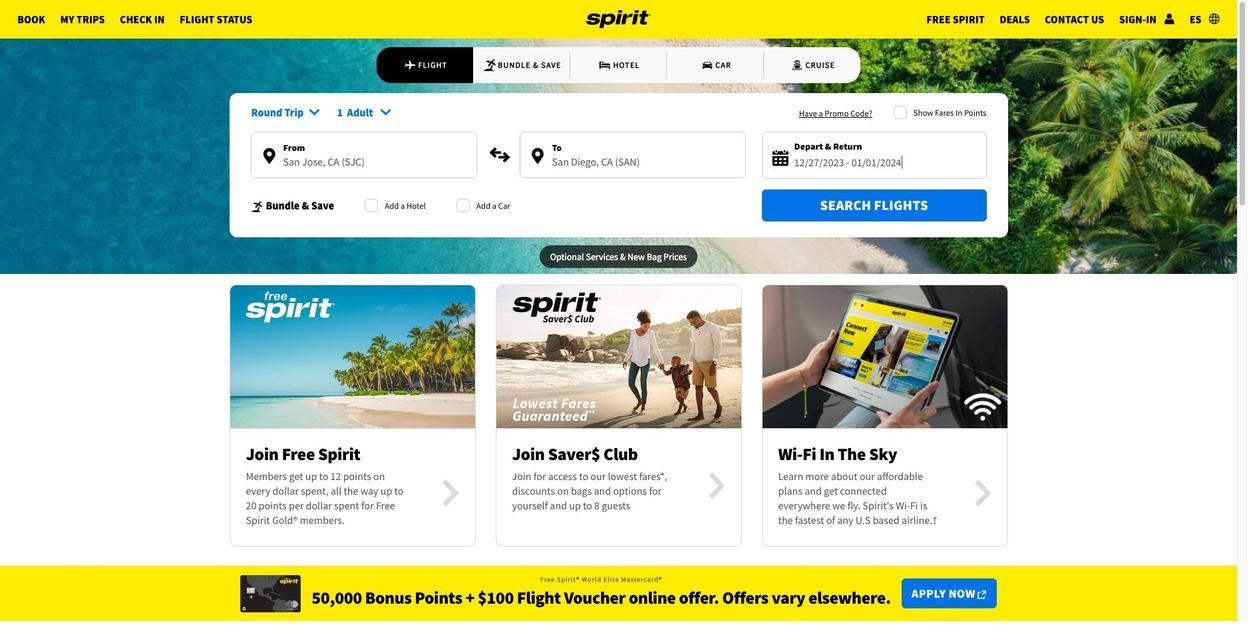 Task type: vqa. For each thing, say whether or not it's contained in the screenshot.
Enter City Or Airport text box corresponding to map marker alt icon
no



Task type: describe. For each thing, give the bounding box(es) containing it.
logo image
[[586, 0, 651, 39]]

wifi image image
[[762, 278, 1007, 435]]

cruise icon image
[[791, 58, 804, 72]]

external links may not meet accessibility requirements. image
[[978, 591, 986, 600]]

vacation icon image
[[483, 58, 497, 72]]

car icon image
[[701, 58, 714, 72]]

calendar image
[[773, 150, 789, 166]]

global image
[[1209, 13, 1220, 24]]

enter city or airport text field for map marker alt icon
[[520, 155, 745, 178]]

dates field
[[794, 154, 975, 170]]

map marker alt image
[[263, 148, 275, 164]]

user image
[[1164, 13, 1175, 24]]



Task type: locate. For each thing, give the bounding box(es) containing it.
map marker alt image
[[532, 148, 544, 164]]

0 horizontal spatial enter city or airport text field
[[251, 155, 476, 178]]

free_spirit_image image
[[230, 278, 475, 436]]

hotel icon image
[[599, 58, 612, 72]]

2 enter city or airport text field from the left
[[520, 155, 745, 178]]

world elite image
[[240, 575, 301, 613]]

enter city or airport text field for map marker alt image
[[251, 155, 476, 178]]

1 horizontal spatial enter city or airport text field
[[520, 155, 745, 178]]

Enter City or Airport text field
[[251, 155, 476, 178], [520, 155, 745, 178]]

swap airports image
[[489, 145, 510, 166]]

flight icon image
[[404, 58, 417, 72]]

bundle and save icon image
[[251, 201, 264, 213]]

1 enter city or airport text field from the left
[[251, 155, 476, 178]]

savers_club_image image
[[496, 278, 741, 436]]



